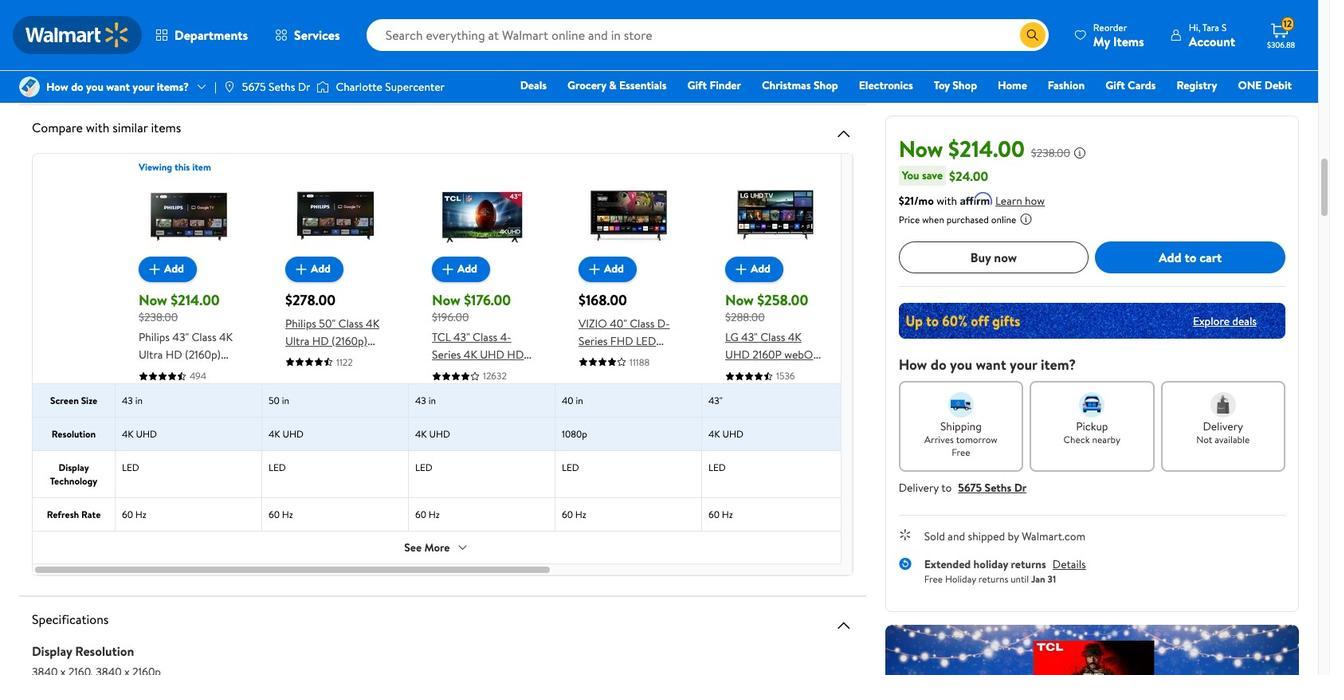 Task type: vqa. For each thing, say whether or not it's contained in the screenshot.
Equate Acetaminophen 8HR Arthritis Pain Relief Extended-Release Caplets, 650 mg, 225 Count image
no



Task type: locate. For each thing, give the bounding box(es) containing it.
1 vertical spatial seths
[[985, 480, 1012, 496]]

 image right |
[[223, 81, 236, 93]]

0 vertical spatial delivery
[[1203, 419, 1244, 434]]

want left 'item?'
[[976, 355, 1007, 375]]

tv up 43uq7070zud
[[757, 364, 770, 380]]

dr up by at bottom right
[[1015, 480, 1027, 496]]

1 vertical spatial $214.00
[[171, 290, 220, 310]]

similar
[[113, 118, 148, 136]]

3 row from the top
[[33, 417, 1289, 450]]

2 horizontal spatial and
[[948, 529, 966, 544]]

screen left size
[[50, 394, 79, 407]]

4k uhd cell down (43pul7652/f7)
[[116, 418, 262, 450]]

1 horizontal spatial want
[[976, 355, 1007, 375]]

0 vertical spatial do
[[71, 79, 83, 95]]

with for compare
[[86, 118, 110, 136]]

5 add button from the left
[[725, 256, 784, 282]]

0 horizontal spatial  image
[[19, 77, 40, 97]]

0 horizontal spatial with
[[86, 118, 110, 136]]

in right size
[[135, 394, 143, 407]]

to
[[75, 26, 86, 42], [89, 68, 99, 84], [1185, 249, 1197, 266], [942, 480, 952, 496]]

- down the 2160p
[[773, 364, 777, 380]]

4k inside now $258.00 $288.00 lg 43" class 4k uhd 2160p webos smart tv - 43uq7070zud
[[788, 329, 802, 345]]

5675 down tomorrow
[[958, 480, 982, 496]]

$196.00
[[432, 309, 469, 325]]

items?
[[157, 79, 189, 95]]

1 horizontal spatial -
[[773, 364, 777, 380]]

 image
[[317, 79, 330, 95]]

2 row from the top
[[33, 383, 1289, 417]]

grocery & essentials
[[568, 77, 667, 93]]

add button up $168.00
[[579, 256, 637, 282]]

tv inside now $176.00 $196.00 tcl 43" class 4- series 4k uhd hdr smart roku tv - 43s451
[[491, 364, 504, 380]]

2 horizontal spatial –
[[128, 26, 134, 42]]

add to cart image for philips
[[292, 259, 311, 279]]

1 horizontal spatial $214.00
[[949, 133, 1025, 164]]

add to cart image up $168.00
[[585, 259, 604, 279]]

add to cart image up $196.00
[[438, 259, 458, 279]]

with
[[86, 118, 110, 136], [937, 193, 957, 209]]

3 add to cart image from the left
[[732, 259, 751, 279]]

1 vertical spatial want
[[976, 355, 1007, 375]]

disclaimer
[[779, 68, 827, 84]]

row header
[[33, 173, 116, 383]]

1 vertical spatial delivery
[[899, 480, 939, 496]]

43" up (43pul7652/f7)
[[172, 329, 189, 345]]

see left more
[[404, 540, 422, 556]]

add button inside now $258.00 group
[[725, 256, 784, 282]]

bluetooth
[[51, 40, 99, 56]]

1 horizontal spatial add to cart image
[[585, 259, 604, 279]]

0 horizontal spatial want
[[106, 79, 130, 95]]

1 43 in from the left
[[122, 394, 143, 407]]

1 vertical spatial free
[[924, 572, 943, 586]]

add to cart image inside now $258.00 group
[[732, 259, 751, 279]]

screen left the on
[[209, 26, 243, 42]]

uhd up 12632
[[480, 347, 505, 363]]

$214.00 up the 494 at the bottom of the page
[[171, 290, 220, 310]]

add up $168.00
[[604, 261, 624, 277]]

1 horizontal spatial how
[[899, 355, 927, 375]]

row
[[33, 160, 1289, 398], [33, 383, 1289, 417], [33, 417, 1289, 450], [33, 450, 1289, 497], [33, 497, 1289, 531]]

2 - from the left
[[773, 364, 777, 380]]

tv left (43pul7652/f7)
[[139, 382, 152, 398]]

tv right roku
[[491, 364, 504, 380]]

2 gift from the left
[[1106, 77, 1125, 93]]

delivery not available
[[1197, 419, 1250, 446]]

12632
[[483, 369, 507, 383]]

to right cast
[[75, 26, 86, 42]]

delivery inside "delivery not available"
[[1203, 419, 1244, 434]]

add button inside now $176.00 group
[[432, 256, 490, 282]]

2 add to cart image from the left
[[292, 259, 311, 279]]

add button up now $214.00 $238.00 philips 43" class 4k ultra hd (2160p) google smart led tv (43pul7652/f7)
[[139, 256, 197, 282]]

connect
[[111, 40, 152, 56]]

do right we
[[71, 79, 83, 95]]

0 horizontal spatial apps
[[90, 12, 112, 28]]

add button inside $168.00 group
[[579, 256, 637, 282]]

specifications image
[[834, 616, 854, 635]]

seths up sold and shipped by walmart.com
[[985, 480, 1012, 496]]

5,000+
[[189, 12, 225, 28]]

search icon image
[[1027, 29, 1039, 41]]

2 shop from the left
[[953, 77, 977, 93]]

0 horizontal spatial free
[[924, 572, 943, 586]]

43 in cell down the 494 at the bottom of the page
[[116, 384, 262, 417]]

0 vertical spatial resolution
[[52, 427, 96, 441]]

display inside display technology
[[59, 461, 89, 474]]

3 60 hz from the left
[[415, 508, 440, 521]]

when
[[923, 213, 945, 226]]

add to cart image up $278.00
[[292, 259, 311, 279]]

and left others
[[420, 68, 437, 84]]

add for $214.00
[[164, 261, 184, 277]]

walmart image
[[26, 22, 129, 48]]

1 row from the top
[[33, 160, 1289, 398]]

0 horizontal spatial dr
[[298, 79, 310, 95]]

do up shipping
[[931, 355, 947, 375]]

class left d-
[[630, 315, 655, 331]]

43" inside now $214.00 $238.00 philips 43" class 4k ultra hd (2160p) google smart led tv (43pul7652/f7)
[[172, 329, 189, 345]]

0 vertical spatial want
[[106, 79, 130, 95]]

class inside now $176.00 $196.00 tcl 43" class 4- series 4k uhd hdr smart roku tv - 43s451
[[473, 329, 498, 345]]

4 60 from the left
[[562, 508, 573, 521]]

home
[[998, 77, 1027, 93]]

1 vertical spatial $238.00
[[139, 309, 178, 325]]

2 43 from the left
[[415, 394, 426, 407]]

– left the connect
[[102, 40, 108, 56]]

3 hz from the left
[[429, 508, 440, 521]]

led inside now $214.00 $238.00 philips 43" class 4k ultra hd (2160p) google smart led tv (43pul7652/f7)
[[208, 364, 229, 380]]

43" right lg at right
[[741, 329, 758, 345]]

1 add button from the left
[[139, 256, 197, 282]]

add for philips
[[311, 261, 331, 277]]

0 horizontal spatial shop
[[814, 77, 838, 93]]

43" right tcl
[[454, 329, 470, 345]]

add to cart image inside $168.00 group
[[585, 259, 604, 279]]

4k uhd cell
[[116, 418, 262, 450], [262, 418, 409, 450], [409, 418, 556, 450], [702, 418, 849, 450]]

have
[[641, 68, 664, 84]]

class inside now $214.00 $238.00 philips 43" class 4k ultra hd (2160p) google smart led tv (43pul7652/f7)
[[192, 329, 217, 345]]

refresh rate row header
[[33, 498, 116, 531]]

now $176.00 group
[[432, 173, 533, 398]]

now inside now $214.00 $238.00 philips 43" class 4k ultra hd (2160p) google smart led tv (43pul7652/f7)
[[139, 290, 167, 310]]

add button inside now $214.00 'group'
[[139, 256, 197, 282]]

0 horizontal spatial series
[[432, 347, 461, 363]]

$306.88
[[1268, 39, 1296, 50]]

returns left 31
[[1011, 556, 1047, 572]]

$21/mo with
[[899, 193, 957, 209]]

43 in cell
[[116, 384, 262, 417], [409, 384, 556, 417]]

5675 right |
[[242, 79, 266, 95]]

1 gift from the left
[[688, 77, 707, 93]]

3 in from the left
[[429, 394, 436, 407]]

put
[[137, 26, 154, 42]]

row containing refresh rate
[[33, 497, 1289, 531]]

manufacturers,
[[298, 68, 372, 84]]

hd down 50"
[[312, 333, 329, 349]]

shop for christmas shop
[[814, 77, 838, 93]]

0 horizontal spatial (2160p)
[[185, 347, 221, 363]]

delivery down intent image for delivery
[[1203, 419, 1244, 434]]

0 horizontal spatial 43 in cell
[[116, 384, 262, 417]]

1 horizontal spatial with
[[937, 193, 957, 209]]

5 row from the top
[[33, 497, 1289, 531]]

1 horizontal spatial series
[[579, 333, 608, 349]]

0 horizontal spatial google
[[139, 364, 174, 380]]

smart down vizio
[[579, 350, 608, 366]]

resolution
[[52, 427, 96, 441], [75, 643, 134, 660]]

add button for $176.00
[[432, 256, 490, 282]]

43" inside now $176.00 $196.00 tcl 43" class 4- series 4k uhd hdr smart roku tv - 43s451
[[454, 329, 470, 345]]

0 horizontal spatial philips
[[139, 329, 170, 345]]

0 horizontal spatial screen
[[50, 394, 79, 407]]

tv up '50 in'
[[285, 368, 299, 384]]

4k uhd cell down 43" cell
[[702, 418, 849, 450]]

1 add to cart image from the left
[[438, 259, 458, 279]]

43" left 43uq7070zud
[[709, 394, 723, 407]]

do
[[71, 79, 83, 95], [931, 355, 947, 375]]

1 horizontal spatial apps
[[227, 12, 249, 28]]

free down shipping
[[952, 446, 971, 459]]

holiday
[[974, 556, 1009, 572]]

add to cart image inside now $176.00 group
[[438, 259, 458, 279]]

delivery to 5675 seths dr
[[899, 480, 1027, 496]]

0 horizontal spatial $238.00
[[139, 309, 178, 325]]

up to sixty percent off deals. shop now. image
[[899, 303, 1286, 339]]

add inside now $176.00 group
[[458, 261, 478, 277]]

0 vertical spatial with
[[86, 118, 110, 136]]

 image left we
[[19, 77, 40, 97]]

smart up 43uq7070zud
[[725, 364, 754, 380]]

3 led cell from the left
[[409, 451, 556, 497]]

class inside now $258.00 $288.00 lg 43" class 4k uhd 2160p webos smart tv - 43uq7070zud
[[761, 329, 786, 345]]

4k uhd cell down 43s451
[[409, 418, 556, 450]]

43" inside now $258.00 $288.00 lg 43" class 4k uhd 2160p webos smart tv - 43uq7070zud
[[741, 329, 758, 345]]

1 horizontal spatial (2160p)
[[332, 333, 367, 349]]

you up intent image for shipping
[[950, 355, 973, 375]]

add inside now $258.00 group
[[751, 261, 771, 277]]

learn how
[[996, 193, 1045, 209]]

want for items?
[[106, 79, 130, 95]]

we
[[625, 68, 639, 84]]

0 vertical spatial display
[[59, 461, 89, 474]]

1 horizontal spatial add to cart image
[[292, 259, 311, 279]]

add button up $258.00
[[725, 256, 784, 282]]

display down "resolution" row header
[[59, 461, 89, 474]]

display down specifications
[[32, 643, 72, 660]]

led cell
[[116, 451, 262, 497], [262, 451, 409, 497], [409, 451, 556, 497], [556, 451, 702, 497], [702, 451, 849, 497]]

apps right popular
[[90, 12, 112, 28]]

4 hz from the left
[[575, 508, 587, 521]]

delivery
[[1203, 419, 1244, 434], [899, 480, 939, 496]]

it.
[[725, 68, 734, 84]]

1 43 from the left
[[122, 394, 133, 407]]

0 horizontal spatial -
[[506, 364, 511, 380]]

add to cart image down 'philips 43" class 4k ultra hd (2160p) google smart led tv (43pul7652/f7)' "image"
[[145, 259, 164, 279]]

1 horizontal spatial gift
[[1106, 77, 1125, 93]]

1 43 in cell from the left
[[116, 384, 262, 417]]

5 led cell from the left
[[702, 451, 849, 497]]

1 horizontal spatial ultra
[[285, 333, 310, 349]]

5675 seths dr button
[[958, 480, 1027, 496]]

4k inside now $214.00 $238.00 philips 43" class 4k ultra hd (2160p) google smart led tv (43pul7652/f7)
[[219, 329, 233, 345]]

resolution down screen size on the bottom left of page
[[52, 427, 96, 441]]

50
[[269, 394, 280, 407]]

1 horizontal spatial philips
[[285, 315, 316, 331]]

1 shop from the left
[[814, 77, 838, 93]]

viewing
[[139, 160, 172, 173]]

see right it.
[[739, 68, 757, 84]]

smart up the (50pul7552/f7) at left
[[323, 350, 352, 366]]

-
[[506, 364, 511, 380], [773, 364, 777, 380]]

1 horizontal spatial shop
[[953, 77, 977, 93]]

1 vertical spatial do
[[931, 355, 947, 375]]

tv left put
[[113, 26, 126, 42]]

in right 40
[[576, 394, 583, 407]]

1 horizontal spatial 43
[[415, 394, 426, 407]]

ultra up (43pul7652/f7)
[[139, 347, 163, 363]]

hi,
[[1189, 20, 1201, 34]]

43 right size
[[122, 394, 133, 407]]

free left holiday
[[924, 572, 943, 586]]

add to cart image for $168.00
[[585, 259, 604, 279]]

0 horizontal spatial see
[[404, 540, 422, 556]]

0 horizontal spatial returns
[[979, 572, 1009, 586]]

fhd
[[611, 333, 633, 349]]

0 vertical spatial $214.00
[[949, 133, 1025, 164]]

tv inside the $168.00 vizio 40" class d- series fhd led smart tv d40f-j09
[[610, 350, 623, 366]]

1 horizontal spatial hd
[[312, 333, 329, 349]]

–
[[115, 12, 121, 28], [128, 26, 134, 42], [102, 40, 108, 56]]

add button inside $278.00 group
[[285, 256, 344, 282]]

4k uhd down 43uq7070zud
[[709, 427, 744, 441]]

0 horizontal spatial $214.00
[[171, 290, 220, 310]]

$214.00 inside now $214.00 $238.00 philips 43" class 4k ultra hd (2160p) google smart led tv (43pul7652/f7)
[[171, 290, 220, 310]]

1 horizontal spatial $238.00
[[1031, 145, 1071, 161]]

0 horizontal spatial hd
[[166, 347, 182, 363]]

add up $278.00
[[311, 261, 331, 277]]

1 horizontal spatial dr
[[1015, 480, 1027, 496]]

1 vertical spatial display
[[32, 643, 72, 660]]

tv inside $278.00 philips 50" class 4k ultra hd (2160p) google smart led tv (50pul7552/f7)
[[285, 368, 299, 384]]

ultra
[[285, 333, 310, 349], [139, 347, 163, 363]]

0 horizontal spatial add to cart image
[[438, 259, 458, 279]]

led inside the $168.00 vizio 40" class d- series fhd led smart tv d40f-j09
[[636, 333, 656, 349]]

43" for $176.00
[[454, 329, 470, 345]]

class left 4-
[[473, 329, 498, 345]]

add up $258.00
[[751, 261, 771, 277]]

d40f-
[[626, 350, 655, 366]]

4k uhd right "resolution" row header
[[122, 427, 157, 441]]

(2160p) inside $278.00 philips 50" class 4k ultra hd (2160p) google smart led tv (50pul7552/f7)
[[332, 333, 367, 349]]

add to cart image
[[438, 259, 458, 279], [585, 259, 604, 279]]

1 add to cart image from the left
[[145, 259, 164, 279]]

returns left until
[[979, 572, 1009, 586]]

and right sold
[[948, 529, 966, 544]]

- down hdr
[[506, 364, 511, 380]]

tv inside popular apps – choose from 5,000+ apps cast to your tv – put your small screen on your big screen bluetooth – connect your devices
[[113, 26, 126, 42]]

how up arrives
[[899, 355, 927, 375]]

charlotte
[[336, 79, 383, 95]]

essentials
[[619, 77, 667, 93]]

- inside now $176.00 $196.00 tcl 43" class 4- series 4k uhd hdr smart roku tv - 43s451
[[506, 364, 511, 380]]

43 in down tcl
[[415, 394, 436, 407]]

see
[[559, 68, 575, 84]]

add inside now $214.00 'group'
[[164, 261, 184, 277]]

philips inside now $214.00 $238.00 philips 43" class 4k ultra hd (2160p) google smart led tv (43pul7652/f7)
[[139, 329, 170, 345]]

available
[[1215, 433, 1250, 446]]

1080p
[[562, 427, 587, 441]]

screen
[[209, 26, 243, 42], [302, 26, 336, 42], [50, 394, 79, 407]]

philips up (43pul7652/f7)
[[139, 329, 170, 345]]

2 apps from the left
[[227, 12, 249, 28]]

now $258.00 group
[[725, 173, 826, 398]]

s
[[1222, 20, 1227, 34]]

accurate
[[149, 68, 191, 84]]

gift for gift cards
[[1106, 77, 1125, 93]]

1 horizontal spatial 43 in
[[415, 394, 436, 407]]

now inside now $176.00 $196.00 tcl 43" class 4- series 4k uhd hdr smart roku tv - 43s451
[[432, 290, 461, 310]]

smart inside now $258.00 $288.00 lg 43" class 4k uhd 2160p webos smart tv - 43uq7070zud
[[725, 364, 754, 380]]

 image
[[19, 77, 40, 97], [223, 81, 236, 93]]

dr right information.
[[298, 79, 310, 95]]

hd up (43pul7652/f7)
[[166, 347, 182, 363]]

philips inside $278.00 philips 50" class 4k ultra hd (2160p) google smart led tv (50pul7552/f7)
[[285, 315, 316, 331]]

0 vertical spatial how
[[46, 79, 68, 95]]

class
[[338, 315, 363, 331], [630, 315, 655, 331], [192, 329, 217, 345], [473, 329, 498, 345], [761, 329, 786, 345]]

add to cart image for $258.00
[[732, 259, 751, 279]]

in inside 40 in cell
[[576, 394, 583, 407]]

shipped
[[968, 529, 1005, 544]]

0 vertical spatial free
[[952, 446, 971, 459]]

series down tcl
[[432, 347, 461, 363]]

1 vertical spatial see
[[404, 540, 422, 556]]

see
[[739, 68, 757, 84], [404, 540, 422, 556]]

gift cards
[[1106, 77, 1156, 93]]

ultra down $278.00
[[285, 333, 310, 349]]

$168.00 group
[[579, 173, 679, 373]]

add button up $176.00
[[432, 256, 490, 282]]

3 add button from the left
[[432, 256, 490, 282]]

uhd inside now $258.00 $288.00 lg 43" class 4k uhd 2160p webos smart tv - 43uq7070zud
[[725, 347, 750, 363]]

1 vertical spatial 5675
[[958, 480, 982, 496]]

screen size
[[50, 394, 97, 407]]

- inside now $258.00 $288.00 lg 43" class 4k uhd 2160p webos smart tv - 43uq7070zud
[[773, 364, 777, 380]]

1 horizontal spatial 43 in cell
[[409, 384, 556, 417]]

50 in
[[269, 394, 289, 407]]

philips down $278.00
[[285, 315, 316, 331]]

0 horizontal spatial 43 in
[[122, 394, 143, 407]]

save
[[922, 167, 943, 183]]

0 horizontal spatial gift
[[688, 77, 707, 93]]

0 vertical spatial dr
[[298, 79, 310, 95]]

60 hz cell
[[116, 498, 262, 531], [262, 498, 409, 531], [409, 498, 556, 531], [556, 498, 702, 531], [702, 498, 849, 531]]

4k uhd down '50 in'
[[269, 427, 304, 441]]

refresh
[[47, 508, 79, 521]]

4k inside now $176.00 $196.00 tcl 43" class 4- series 4k uhd hdr smart roku tv - 43s451
[[464, 347, 477, 363]]

0 horizontal spatial how
[[46, 79, 68, 95]]

1 vertical spatial resolution
[[75, 643, 134, 660]]

2 43 in cell from the left
[[409, 384, 556, 417]]

add button for $258.00
[[725, 256, 784, 282]]

4 60 hz from the left
[[562, 508, 587, 521]]

uhd down 43uq7070zud
[[723, 427, 744, 441]]

learn more about strikethrough prices image
[[1074, 147, 1087, 159]]

add left cart
[[1159, 249, 1182, 266]]

tv down fhd
[[610, 350, 623, 366]]

3 60 hz cell from the left
[[409, 498, 556, 531]]

add inside $168.00 group
[[604, 261, 624, 277]]

j09
[[655, 350, 673, 366]]

delivery up sold
[[899, 480, 939, 496]]

1 horizontal spatial free
[[952, 446, 971, 459]]

smart
[[323, 350, 352, 366], [579, 350, 608, 366], [177, 364, 206, 380], [432, 364, 461, 380], [725, 364, 754, 380]]

0 horizontal spatial add to cart image
[[145, 259, 164, 279]]

1 horizontal spatial delivery
[[1203, 419, 1244, 434]]

grocery & essentials link
[[561, 77, 674, 94]]

0 horizontal spatial ultra
[[139, 347, 163, 363]]

want down the connect
[[106, 79, 130, 95]]

in right the '50'
[[282, 394, 289, 407]]

0 vertical spatial 5675
[[242, 79, 266, 95]]

items
[[1114, 32, 1145, 50]]

free
[[952, 446, 971, 459], [924, 572, 943, 586]]

returns
[[1011, 556, 1047, 572], [979, 572, 1009, 586]]

learn
[[996, 193, 1023, 209]]

how for how do you want your items?
[[46, 79, 68, 95]]

43 in cell down 12632
[[409, 384, 556, 417]]

add inside $278.00 group
[[311, 261, 331, 277]]

now
[[899, 133, 943, 164], [139, 290, 167, 310], [432, 290, 461, 310], [725, 290, 754, 310]]

pickup
[[1076, 419, 1108, 434]]

– left choose
[[115, 12, 121, 28]]

display
[[59, 461, 89, 474], [32, 643, 72, 660]]

class up the 2160p
[[761, 329, 786, 345]]

add inside button
[[1159, 249, 1182, 266]]

with left similar
[[86, 118, 110, 136]]

hi, tara s account
[[1189, 20, 1236, 50]]

(2160p) inside now $214.00 $238.00 philips 43" class 4k ultra hd (2160p) google smart led tv (43pul7652/f7)
[[185, 347, 221, 363]]

google inside now $214.00 $238.00 philips 43" class 4k ultra hd (2160p) google smart led tv (43pul7652/f7)
[[139, 364, 174, 380]]

0 horizontal spatial 43
[[122, 394, 133, 407]]

add up $176.00
[[458, 261, 478, 277]]

intent image for pickup image
[[1080, 392, 1105, 418]]

5675
[[242, 79, 266, 95], [958, 480, 982, 496]]

4 in from the left
[[576, 394, 583, 407]]

what
[[513, 68, 536, 84]]

1 vertical spatial how
[[899, 355, 927, 375]]

1 60 hz from the left
[[122, 508, 146, 521]]

2 add button from the left
[[285, 256, 344, 282]]

christmas shop
[[762, 77, 838, 93]]

vizio
[[579, 315, 607, 331]]

1 horizontal spatial do
[[931, 355, 947, 375]]

494
[[190, 369, 206, 383]]

2 in from the left
[[282, 394, 289, 407]]

43 left 43s451
[[415, 394, 426, 407]]

0 horizontal spatial do
[[71, 79, 83, 95]]

4 add button from the left
[[579, 256, 637, 282]]

add to cart image for now
[[438, 259, 458, 279]]

0 vertical spatial see
[[739, 68, 757, 84]]

1 vertical spatial with
[[937, 193, 957, 209]]

resolution inside row header
[[52, 427, 96, 441]]

explore deals
[[1193, 313, 1257, 329]]

(2160p) up the 494 at the bottom of the page
[[185, 347, 221, 363]]

add to cart image inside now $214.00 'group'
[[145, 259, 164, 279]]

$214.00 for now $214.00 $238.00 philips 43" class 4k ultra hd (2160p) google smart led tv (43pul7652/f7)
[[171, 290, 220, 310]]

smart inside now $214.00 $238.00 philips 43" class 4k ultra hd (2160p) google smart led tv (43pul7652/f7)
[[177, 364, 206, 380]]

0 horizontal spatial delivery
[[899, 480, 939, 496]]

you right we
[[86, 79, 104, 95]]

40 in
[[562, 394, 583, 407]]

add for vizio
[[604, 261, 624, 277]]

0 horizontal spatial seths
[[269, 79, 295, 95]]

how left the aim
[[46, 79, 68, 95]]

2160p
[[753, 347, 782, 363]]

and left we
[[605, 68, 622, 84]]

1 - from the left
[[506, 364, 511, 380]]

you left see
[[539, 68, 556, 84]]

want for item?
[[976, 355, 1007, 375]]

1 60 hz cell from the left
[[116, 498, 262, 531]]

add button up $278.00
[[285, 256, 344, 282]]

smart up (43pul7652/f7)
[[177, 364, 206, 380]]

4 row from the top
[[33, 450, 1289, 497]]

1 horizontal spatial  image
[[223, 81, 236, 93]]

1 horizontal spatial google
[[285, 350, 321, 366]]

resolution down specifications
[[75, 643, 134, 660]]

now inside now $258.00 $288.00 lg 43" class 4k uhd 2160p webos smart tv - 43uq7070zud
[[725, 290, 754, 310]]

tcl 43" class 4-series 4k uhd hdr smart roku tv - 43s451 image
[[441, 173, 524, 256]]

smart up 43s451
[[432, 364, 461, 380]]

3 4k uhd from the left
[[415, 427, 450, 441]]

4k inside $278.00 philips 50" class 4k ultra hd (2160p) google smart led tv (50pul7552/f7)
[[366, 315, 380, 331]]

in down tcl
[[429, 394, 436, 407]]

google inside $278.00 philips 50" class 4k ultra hd (2160p) google smart led tv (50pul7552/f7)
[[285, 350, 321, 366]]

$168.00
[[579, 290, 627, 310]]

one debit link
[[1231, 77, 1299, 94]]

2 add to cart image from the left
[[585, 259, 604, 279]]

2 horizontal spatial add to cart image
[[732, 259, 751, 279]]

google left 1122
[[285, 350, 321, 366]]

extended
[[924, 556, 971, 572]]

1 horizontal spatial –
[[115, 12, 121, 28]]

0 horizontal spatial –
[[102, 40, 108, 56]]

add to cart image
[[145, 259, 164, 279], [292, 259, 311, 279], [732, 259, 751, 279]]

philips 43" class 4k ultra hd (2160p) google smart led tv (43pul7652/f7) image
[[147, 173, 230, 256]]

debit
[[1265, 77, 1292, 93]]

 image for how
[[19, 77, 40, 97]]

class for now $176.00
[[473, 329, 498, 345]]



Task type: describe. For each thing, give the bounding box(es) containing it.
screen size row header
[[33, 384, 116, 417]]

gift finder link
[[680, 77, 749, 94]]

0 vertical spatial seths
[[269, 79, 295, 95]]

provide
[[474, 68, 510, 84]]

item
[[192, 160, 211, 173]]

Walmart Site-Wide search field
[[366, 19, 1049, 51]]

1 horizontal spatial and
[[605, 68, 622, 84]]

christmas shop link
[[755, 77, 846, 94]]

delivery for not
[[1203, 419, 1244, 434]]

2 60 hz cell from the left
[[262, 498, 409, 531]]

5 60 hz from the left
[[709, 508, 733, 521]]

3 60 from the left
[[415, 508, 426, 521]]

2 horizontal spatial screen
[[302, 26, 336, 42]]

43" cell
[[702, 384, 849, 417]]

3 4k uhd cell from the left
[[409, 418, 556, 450]]

class for now $258.00
[[761, 329, 786, 345]]

$168.00 vizio 40" class d- series fhd led smart tv d40f-j09
[[579, 290, 673, 366]]

refresh rate
[[47, 508, 101, 521]]

4 4k uhd cell from the left
[[702, 418, 849, 450]]

1 horizontal spatial screen
[[209, 26, 243, 42]]

your
[[260, 26, 282, 42]]

jan
[[1032, 572, 1046, 586]]

$21/mo
[[899, 193, 934, 209]]

1 hz from the left
[[135, 508, 146, 521]]

row containing screen size
[[33, 383, 1289, 417]]

how
[[1025, 193, 1045, 209]]

by
[[1008, 529, 1019, 544]]

series inside now $176.00 $196.00 tcl 43" class 4- series 4k uhd hdr smart roku tv - 43s451
[[432, 347, 461, 363]]

one
[[1238, 77, 1262, 93]]

smart inside the $168.00 vizio 40" class d- series fhd led smart tv d40f-j09
[[579, 350, 608, 366]]

1 in from the left
[[135, 394, 143, 407]]

toy shop link
[[927, 77, 985, 94]]

Search search field
[[366, 19, 1049, 51]]

12
[[1284, 17, 1292, 30]]

43" for $214.00
[[172, 329, 189, 345]]

$238.00 inside now $214.00 $238.00 philips 43" class 4k ultra hd (2160p) google smart led tv (43pul7652/f7)
[[139, 309, 178, 325]]

my
[[1094, 32, 1111, 50]]

uhd down '50 in'
[[283, 427, 304, 441]]

compare with similar items image
[[834, 124, 854, 143]]

11188
[[630, 355, 650, 369]]

explore deals link
[[1187, 307, 1264, 335]]

suppliers
[[374, 68, 417, 84]]

d-
[[658, 315, 670, 331]]

display technology
[[50, 461, 97, 488]]

to inside add to cart button
[[1185, 249, 1197, 266]]

series inside the $168.00 vizio 40" class d- series fhd led smart tv d40f-j09
[[579, 333, 608, 349]]

item?
[[1041, 355, 1076, 375]]

2 hz from the left
[[282, 508, 293, 521]]

philips 50" class 4k ultra hd (2160p) google smart led tv (50pul7552/f7) image
[[294, 173, 377, 256]]

1 horizontal spatial seths
[[985, 480, 1012, 496]]

1080p cell
[[556, 418, 702, 450]]

1 vertical spatial dr
[[1015, 480, 1027, 496]]

gift for gift finder
[[688, 77, 707, 93]]

hdr
[[507, 347, 531, 363]]

1122
[[336, 355, 353, 369]]

$176.00
[[464, 290, 511, 310]]

43uq7070zud
[[725, 382, 801, 398]]

deals link
[[513, 77, 554, 94]]

intent image for shipping image
[[949, 392, 974, 418]]

you
[[902, 167, 920, 183]]

how do you want your items?
[[46, 79, 189, 95]]

do for how do you want your item?
[[931, 355, 947, 375]]

now for now $214.00
[[899, 133, 943, 164]]

add to cart image for $214.00
[[145, 259, 164, 279]]

see inside see more button
[[404, 540, 422, 556]]

registry link
[[1170, 77, 1225, 94]]

we aim to show you accurate product information. manufacturers, suppliers and others provide what you see here, and we have not verified it. see our disclaimer
[[51, 68, 827, 84]]

class for now $214.00
[[192, 329, 217, 345]]

tara
[[1203, 20, 1220, 34]]

lg
[[725, 329, 739, 345]]

small
[[181, 26, 206, 42]]

cart
[[1200, 249, 1222, 266]]

to left 5675 seths dr button
[[942, 480, 952, 496]]

you right the show
[[129, 68, 147, 84]]

home link
[[991, 77, 1035, 94]]

hd inside now $214.00 $238.00 philips 43" class 4k ultra hd (2160p) google smart led tv (43pul7652/f7)
[[166, 347, 182, 363]]

with for $21/mo
[[937, 193, 957, 209]]

delivery for to
[[899, 480, 939, 496]]

display for display technology
[[59, 461, 89, 474]]

4 60 hz cell from the left
[[556, 498, 702, 531]]

add for $258.00
[[751, 261, 771, 277]]

0 horizontal spatial 5675
[[242, 79, 266, 95]]

add button for philips
[[285, 256, 344, 282]]

1 horizontal spatial see
[[739, 68, 757, 84]]

class inside $278.00 philips 50" class 4k ultra hd (2160p) google smart led tv (50pul7552/f7)
[[338, 315, 363, 331]]

information.
[[235, 68, 296, 84]]

$258.00
[[757, 290, 809, 310]]

now $176.00 $196.00 tcl 43" class 4- series 4k uhd hdr smart roku tv - 43s451
[[432, 290, 531, 398]]

1 apps from the left
[[90, 12, 112, 28]]

tv inside now $214.00 $238.00 philips 43" class 4k ultra hd (2160p) google smart led tv (43pul7652/f7)
[[139, 382, 152, 398]]

see our disclaimer button
[[739, 68, 827, 84]]

tv inside now $258.00 $288.00 lg 43" class 4k uhd 2160p webos smart tv - 43uq7070zud
[[757, 364, 770, 380]]

intent image for delivery image
[[1211, 392, 1236, 418]]

roku
[[464, 364, 488, 380]]

screen inside row header
[[50, 394, 79, 407]]

see more button
[[392, 535, 482, 560]]

row containing resolution
[[33, 417, 1289, 450]]

 image for 5675
[[223, 81, 236, 93]]

lg 43" class 4k uhd 2160p webos smart tv - 43uq7070zud image
[[734, 173, 817, 256]]

uhd down 43s451
[[429, 427, 450, 441]]

display for display resolution
[[32, 643, 72, 660]]

ultra inside $278.00 philips 50" class 4k ultra hd (2160p) google smart led tv (50pul7552/f7)
[[285, 333, 310, 349]]

43 for 2nd 43 in cell from right
[[122, 394, 133, 407]]

add to cart
[[1159, 249, 1222, 266]]

popular apps – choose from 5,000+ apps cast to your tv – put your small screen on your big screen bluetooth – connect your devices
[[51, 12, 336, 56]]

free inside shipping arrives tomorrow free
[[952, 446, 971, 459]]

toy
[[934, 77, 950, 93]]

walmart.com
[[1022, 529, 1086, 544]]

to right the aim
[[89, 68, 99, 84]]

deals
[[520, 77, 547, 93]]

smart inside now $176.00 $196.00 tcl 43" class 4- series 4k uhd hdr smart roku tv - 43s451
[[432, 364, 461, 380]]

2 4k uhd from the left
[[269, 427, 304, 441]]

class inside the $168.00 vizio 40" class d- series fhd led smart tv d40f-j09
[[630, 315, 655, 331]]

$278.00 philips 50" class 4k ultra hd (2160p) google smart led tv (50pul7552/f7)
[[285, 290, 381, 384]]

now $258.00 $288.00 lg 43" class 4k uhd 2160p webos smart tv - 43uq7070zud
[[725, 290, 819, 398]]

43s451
[[432, 382, 467, 398]]

from
[[163, 12, 187, 28]]

$288.00
[[725, 309, 765, 325]]

nearby
[[1093, 433, 1121, 446]]

1 horizontal spatial returns
[[1011, 556, 1047, 572]]

display technology row header
[[33, 451, 116, 497]]

add for $176.00
[[458, 261, 478, 277]]

smart inside $278.00 philips 50" class 4k ultra hd (2160p) google smart led tv (50pul7552/f7)
[[323, 350, 352, 366]]

gift cards link
[[1099, 77, 1163, 94]]

devices
[[179, 40, 215, 56]]

$278.00 group
[[285, 173, 386, 384]]

toy shop
[[934, 77, 977, 93]]

not
[[666, 68, 683, 84]]

supercenter
[[385, 79, 445, 95]]

reorder my items
[[1094, 20, 1145, 50]]

in inside 50 in cell
[[282, 394, 289, 407]]

to inside popular apps – choose from 5,000+ apps cast to your tv – put your small screen on your big screen bluetooth – connect your devices
[[75, 26, 86, 42]]

this
[[175, 160, 190, 173]]

$214.00 for now $214.00
[[949, 133, 1025, 164]]

1 60 from the left
[[122, 508, 133, 521]]

now $214.00 group
[[139, 173, 239, 398]]

account
[[1189, 32, 1236, 50]]

free inside extended holiday returns details free holiday returns until jan 31
[[924, 572, 943, 586]]

ultra inside now $214.00 $238.00 philips 43" class 4k ultra hd (2160p) google smart led tv (43pul7652/f7)
[[139, 347, 163, 363]]

now for now $214.00 $238.00 philips 43" class 4k ultra hd (2160p) google smart led tv (43pul7652/f7)
[[139, 290, 167, 310]]

shop for toy shop
[[953, 77, 977, 93]]

grocery
[[568, 77, 607, 93]]

4 4k uhd from the left
[[709, 427, 744, 441]]

5 60 hz cell from the left
[[702, 498, 849, 531]]

40"
[[610, 315, 627, 331]]

0 horizontal spatial and
[[420, 68, 437, 84]]

purchased
[[947, 213, 989, 226]]

now for now $176.00 $196.00 tcl 43" class 4- series 4k uhd hdr smart roku tv - 43s451
[[432, 290, 461, 310]]

2 4k uhd cell from the left
[[262, 418, 409, 450]]

led inside $278.00 philips 50" class 4k ultra hd (2160p) google smart led tv (50pul7552/f7)
[[355, 350, 375, 366]]

departments button
[[142, 16, 262, 54]]

electronics link
[[852, 77, 921, 94]]

christmas
[[762, 77, 811, 93]]

1 4k uhd from the left
[[122, 427, 157, 441]]

add button for $214.00
[[139, 256, 197, 282]]

technology
[[50, 474, 97, 488]]

1 4k uhd cell from the left
[[116, 418, 262, 450]]

1536
[[776, 369, 795, 383]]

how for how do you want your item?
[[899, 355, 927, 375]]

43 for 2nd 43 in cell from the left
[[415, 394, 426, 407]]

1 horizontal spatial 5675
[[958, 480, 982, 496]]

uhd down (43pul7652/f7)
[[136, 427, 157, 441]]

40 in cell
[[556, 384, 702, 417]]

details button
[[1053, 556, 1086, 572]]

1 led cell from the left
[[116, 451, 262, 497]]

43" inside 43" cell
[[709, 394, 723, 407]]

add button for vizio
[[579, 256, 637, 282]]

vizio 40" class d-series fhd led smart tv d40f-j09 image
[[588, 173, 670, 256]]

walmart+ link
[[1238, 99, 1299, 116]]

buy now button
[[899, 242, 1089, 273]]

5 hz from the left
[[722, 508, 733, 521]]

0 vertical spatial $238.00
[[1031, 145, 1071, 161]]

details
[[1053, 556, 1086, 572]]

uhd inside now $176.00 $196.00 tcl 43" class 4- series 4k uhd hdr smart roku tv - 43s451
[[480, 347, 505, 363]]

deals
[[1233, 313, 1257, 329]]

you save $24.00
[[902, 167, 989, 185]]

row containing now $214.00
[[33, 160, 1289, 398]]

4 led cell from the left
[[556, 451, 702, 497]]

do for how do you want your items?
[[71, 79, 83, 95]]

now for now $258.00 $288.00 lg 43" class 4k uhd 2160p webos smart tv - 43uq7070zud
[[725, 290, 754, 310]]

others
[[440, 68, 471, 84]]

resolution row header
[[33, 418, 116, 450]]

buy
[[971, 249, 991, 266]]

not
[[1197, 433, 1213, 446]]

2 43 in from the left
[[415, 394, 436, 407]]

walmart+
[[1245, 100, 1292, 116]]

one debit walmart+
[[1238, 77, 1292, 116]]

compare with similar items
[[32, 118, 181, 136]]

2 60 hz from the left
[[269, 508, 293, 521]]

5 60 from the left
[[709, 508, 720, 521]]

5675 seths dr
[[242, 79, 310, 95]]

50 in cell
[[262, 384, 409, 417]]

aim
[[69, 68, 86, 84]]

row containing display technology
[[33, 450, 1289, 497]]

show
[[102, 68, 127, 84]]

2 60 from the left
[[269, 508, 280, 521]]

2 led cell from the left
[[262, 451, 409, 497]]

affirm image
[[961, 192, 993, 205]]

hd inside $278.00 philips 50" class 4k ultra hd (2160p) google smart led tv (50pul7552/f7)
[[312, 333, 329, 349]]

43" for $258.00
[[741, 329, 758, 345]]

legal information image
[[1020, 213, 1033, 226]]



